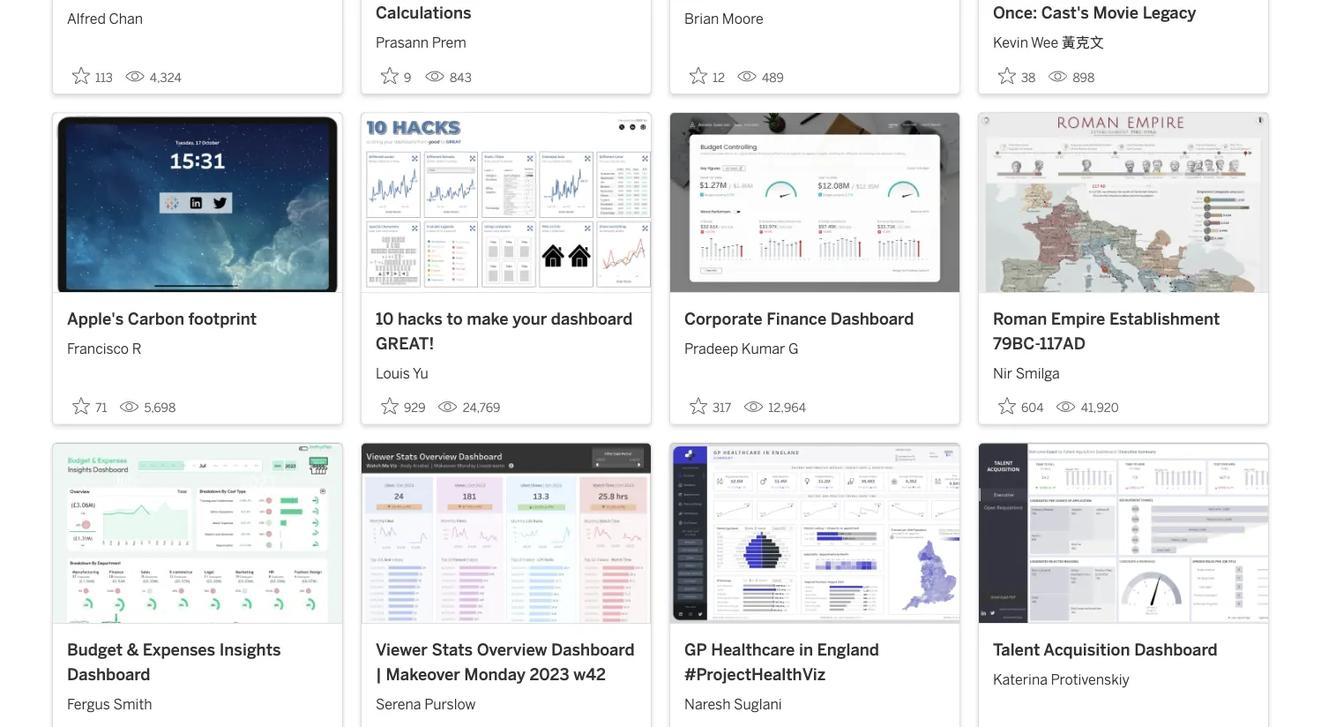 Task type: locate. For each thing, give the bounding box(es) containing it.
fergus
[[67, 696, 110, 712]]

naresh
[[685, 696, 731, 712]]

2023
[[530, 664, 570, 684]]

monday
[[464, 664, 526, 684]]

makeover
[[386, 664, 460, 684]]

dashboard up the "pradeep kumar g" link
[[831, 309, 914, 329]]

dashboard down "budget"
[[67, 664, 150, 684]]

add favorite button for 898
[[993, 61, 1041, 90]]

budget & expenses insights dashboard
[[67, 640, 281, 684]]

dashboard up katerina protivenskiy link
[[1135, 640, 1218, 660]]

viewer stats overview dashboard | makeover monday 2023 w42 link
[[376, 638, 637, 686]]

your
[[513, 309, 547, 329]]

dashboard
[[831, 309, 914, 329], [552, 640, 635, 660], [1135, 640, 1218, 660], [67, 664, 150, 684]]

workbook thumbnail image for hacks
[[362, 113, 651, 292]]

gp
[[685, 640, 707, 660]]

talent acquisition dashboard
[[993, 640, 1218, 660]]

pradeep kumar g link
[[685, 331, 946, 360]]

yu
[[413, 365, 429, 382]]

add favorite button down the kevin
[[993, 61, 1041, 90]]

add favorite button containing 9
[[376, 61, 418, 90]]

expenses
[[143, 640, 215, 660]]

add favorite button containing 317
[[685, 392, 737, 421]]

add favorite button for 843
[[376, 61, 418, 90]]

alfred
[[67, 10, 106, 27]]

viewer stats overview dashboard | makeover monday 2023 w42
[[376, 640, 635, 684]]

workbook thumbnail image for healthcare
[[671, 444, 960, 623]]

suglani
[[734, 696, 782, 712]]

489 views element
[[731, 63, 791, 92]]

kevin wee 黃克文 link
[[993, 25, 1255, 53]]

healthcare
[[711, 640, 795, 660]]

10 hacks to make your dashboard great!
[[376, 309, 633, 353]]

prasann prem link
[[376, 25, 637, 53]]

insights
[[219, 640, 281, 660]]

fergus smith link
[[67, 686, 328, 715]]

corporate finance dashboard link
[[685, 307, 946, 331]]

workbook thumbnail image for &
[[53, 444, 342, 623]]

&
[[127, 640, 139, 660]]

12
[[713, 70, 725, 85]]

898 views element
[[1041, 63, 1102, 92]]

prasann prem
[[376, 34, 467, 51]]

add favorite button containing 71
[[67, 392, 112, 421]]

add favorite button down ‫nir smilga‬‎
[[993, 392, 1050, 421]]

add favorite button for 12,964
[[685, 392, 737, 421]]

naresh suglani
[[685, 696, 782, 712]]

talent acquisition dashboard link
[[993, 638, 1255, 662]]

katerina
[[993, 671, 1048, 688]]

add favorite button for 41,920
[[993, 392, 1050, 421]]

corporate
[[685, 309, 763, 329]]

carbon
[[128, 309, 184, 329]]

4,324
[[150, 70, 182, 85]]

apple's carbon footprint
[[67, 309, 257, 329]]

kumar
[[742, 341, 786, 357]]

dashboard up w42
[[552, 640, 635, 660]]

Add Favorite button
[[376, 61, 418, 90], [685, 61, 731, 90], [993, 61, 1041, 90], [67, 392, 112, 421], [685, 392, 737, 421], [993, 392, 1050, 421]]

dashboard
[[551, 309, 633, 329]]

gp healthcare in england #projecthealthviz
[[685, 640, 880, 684]]

add favorite button for 5,698
[[67, 392, 112, 421]]

#projecthealthviz
[[685, 664, 826, 684]]

great!
[[376, 334, 435, 353]]

add favorite button containing 12
[[685, 61, 731, 90]]

serena purslow link
[[376, 686, 637, 715]]

Add Favorite button
[[67, 61, 118, 90]]

dashboard inside budget & expenses insights dashboard
[[67, 664, 150, 684]]

workbook thumbnail image
[[53, 113, 342, 292], [362, 113, 651, 292], [671, 113, 960, 292], [979, 113, 1269, 292], [53, 444, 342, 623], [362, 444, 651, 623], [671, 444, 960, 623], [979, 444, 1269, 623]]

add favorite button containing 38
[[993, 61, 1041, 90]]

g
[[789, 341, 799, 357]]

katerina protivenskiy
[[993, 671, 1130, 688]]

moore
[[722, 10, 764, 27]]

4,324 views element
[[118, 63, 189, 92]]

add favorite button containing 604
[[993, 392, 1050, 421]]

843
[[450, 70, 472, 85]]

add favorite button down the prasann
[[376, 61, 418, 90]]

add favorite button down brian
[[685, 61, 731, 90]]

serena purslow
[[376, 696, 476, 712]]

10 hacks to make your dashboard great! link
[[376, 307, 637, 356]]

workbook thumbnail image for stats
[[362, 444, 651, 623]]

dashboard inside viewer stats overview dashboard | makeover monday 2023 w42
[[552, 640, 635, 660]]

wee
[[1031, 34, 1059, 51]]

chan
[[109, 10, 143, 27]]

add favorite button down pradeep
[[685, 392, 737, 421]]

corporate finance dashboard
[[685, 309, 914, 329]]

w42
[[574, 664, 606, 684]]

10
[[376, 309, 394, 329]]

establishment
[[1110, 309, 1221, 329]]

roman empire establishment 79bc-117ad link
[[993, 307, 1255, 356]]

add favorite button down "francisco"
[[67, 392, 112, 421]]

843 views element
[[418, 63, 479, 92]]

79bc-
[[993, 334, 1040, 353]]

louis yu link
[[376, 356, 637, 384]]



Task type: describe. For each thing, give the bounding box(es) containing it.
to
[[447, 309, 463, 329]]

add favorite button for 489
[[685, 61, 731, 90]]

workbook thumbnail image for empire
[[979, 113, 1269, 292]]

apple's
[[67, 309, 124, 329]]

38
[[1022, 70, 1036, 85]]

‫nir smilga‬‎
[[993, 365, 1060, 382]]

finance
[[767, 309, 827, 329]]

smilga‬‎
[[1016, 365, 1060, 382]]

make
[[467, 309, 509, 329]]

footprint
[[188, 309, 257, 329]]

9
[[404, 70, 411, 85]]

workbook thumbnail image for finance
[[671, 113, 960, 292]]

117ad
[[1040, 334, 1086, 353]]

gp healthcare in england #projecthealthviz link
[[685, 638, 946, 686]]

louis yu
[[376, 365, 429, 382]]

prasann
[[376, 34, 429, 51]]

dashboard inside talent acquisition dashboard link
[[1135, 640, 1218, 660]]

|
[[376, 664, 382, 684]]

roman empire establishment 79bc-117ad
[[993, 309, 1221, 353]]

naresh suglani link
[[685, 686, 946, 715]]

r
[[132, 341, 142, 357]]

317
[[713, 401, 732, 415]]

england
[[817, 640, 880, 660]]

brian moore link
[[685, 1, 946, 29]]

empire
[[1052, 309, 1106, 329]]

929
[[404, 401, 426, 415]]

kevin
[[993, 34, 1029, 51]]

roman
[[993, 309, 1048, 329]]

489
[[762, 70, 784, 85]]

acquisition
[[1044, 640, 1131, 660]]

5,698
[[144, 401, 176, 415]]

overview
[[477, 640, 547, 660]]

budget
[[67, 640, 123, 660]]

viewer
[[376, 640, 428, 660]]

24,769 views element
[[431, 394, 508, 422]]

brian moore
[[685, 10, 764, 27]]

purslow
[[425, 696, 476, 712]]

workbook thumbnail image for acquisition
[[979, 444, 1269, 623]]

protivenskiy
[[1051, 671, 1130, 688]]

workbook thumbnail image for carbon
[[53, 113, 342, 292]]

talent
[[993, 640, 1041, 660]]

katerina protivenskiy link
[[993, 662, 1255, 690]]

Add Favorite button
[[376, 392, 431, 421]]

12,964
[[769, 401, 806, 415]]

898
[[1073, 70, 1095, 85]]

stats
[[432, 640, 473, 660]]

黃克文
[[1062, 34, 1104, 51]]

24,769
[[463, 401, 501, 415]]

francisco
[[67, 341, 129, 357]]

dashboard inside corporate finance dashboard link
[[831, 309, 914, 329]]

41,920
[[1081, 401, 1119, 415]]

12,964 views element
[[737, 394, 813, 422]]

in
[[799, 640, 813, 660]]

prem
[[432, 34, 467, 51]]

5,698 views element
[[112, 394, 183, 422]]

louis
[[376, 365, 410, 382]]

‫nir
[[993, 365, 1013, 382]]

pradeep kumar g
[[685, 341, 799, 357]]

71
[[95, 401, 107, 415]]

alfred chan link
[[67, 1, 328, 29]]

‫nir smilga‬‎ link
[[993, 356, 1255, 384]]

francisco r
[[67, 341, 142, 357]]

apple's carbon footprint link
[[67, 307, 328, 331]]

604
[[1022, 401, 1044, 415]]

fergus smith
[[67, 696, 152, 712]]

hacks
[[398, 309, 443, 329]]

pradeep
[[685, 341, 739, 357]]

brian
[[685, 10, 719, 27]]

41,920 views element
[[1050, 394, 1126, 422]]

francisco r link
[[67, 331, 328, 360]]

serena
[[376, 696, 421, 712]]



Task type: vqa. For each thing, say whether or not it's contained in the screenshot.


